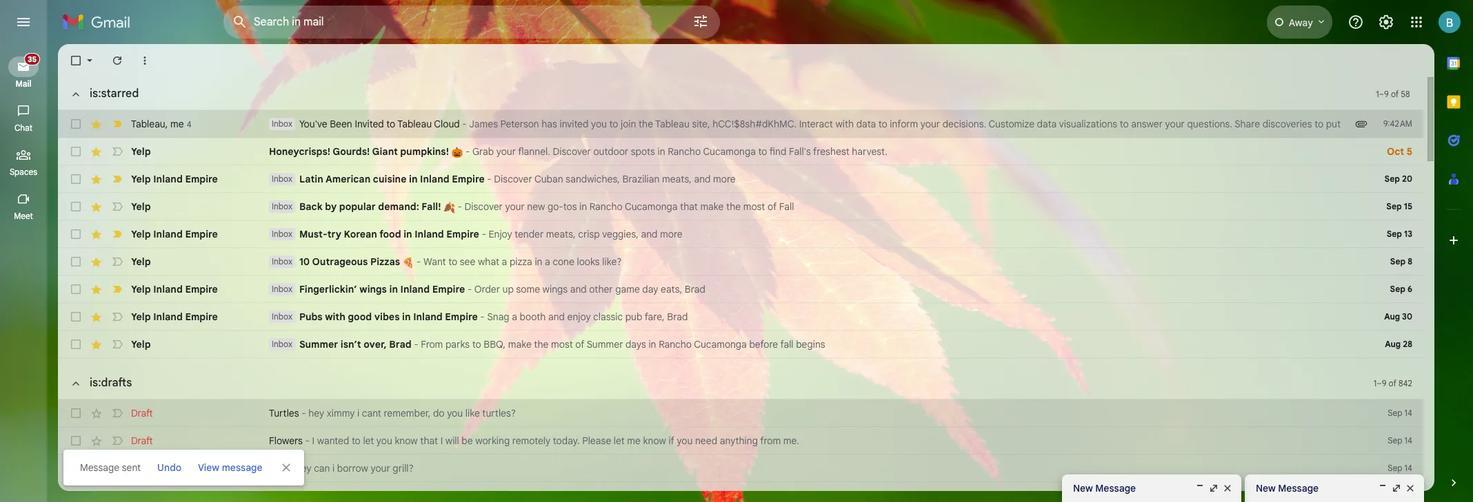 Task type: describe. For each thing, give the bounding box(es) containing it.
pop out image for close icon
[[1208, 483, 1219, 494]]

of left 842
[[1389, 378, 1397, 389]]

🍕 image
[[403, 257, 414, 269]]

inbox fingerlickin' wings in inland empire - order up some wings and other game day eats, brad ͏ ͏ ͏ ͏ ͏ ͏ ͏ ͏ ͏ ͏ ͏ ͏ ͏  ͏ ͏ ͏ ͏ ͏ ͏ ͏ ͏ ͏ ͏ ͏ ͏ ͏ ͏ ͏ ͏ ͏ ͏ ͏ ͏ ͏ ͏ ͏ ͏ ͏ ͏ ͏ ͏ ͏ ͏ ͏ ͏ ͏ ͏ ͏ ͏ ͏ ͏  ͏ ͏ ͏ ͏ ͏ ͏ ͏ ͏ ͏ ͏ ͏ ͏ ͏ ͏ ͏ ͏ ͏ ͏ ͏ ͏ ͏ ͏ ͏ ͏ ͏
[[272, 283, 893, 296]]

yelp inland empire for fingerlickin'
[[131, 283, 218, 296]]

2 know from the left
[[643, 435, 666, 448]]

settings image
[[1378, 14, 1394, 30]]

message sent
[[80, 462, 141, 474]]

- right flowers
[[305, 435, 310, 448]]

2 row from the top
[[58, 138, 1423, 166]]

4 yelp from the top
[[131, 228, 151, 241]]

discoveries
[[1263, 118, 1312, 130]]

yelp inland empire for pubs
[[131, 311, 218, 323]]

- left snag
[[480, 311, 485, 323]]

new for pop out image related to close image
[[1256, 483, 1276, 495]]

- left order
[[467, 283, 472, 296]]

to right wanted
[[352, 435, 361, 448]]

view message link
[[192, 456, 268, 481]]

has attachment image
[[1354, 117, 1368, 131]]

1 summer from the left
[[299, 339, 338, 351]]

oct
[[1387, 146, 1404, 158]]

visualizations
[[1059, 118, 1117, 130]]

sep 14 for flowers - i wanted to let you know that i will be working remotely today. please let  me know if you need anything from me.
[[1388, 436, 1412, 446]]

want
[[424, 256, 446, 268]]

1 vertical spatial meats,
[[546, 228, 576, 241]]

2 wings from the left
[[542, 283, 568, 296]]

0 horizontal spatial me
[[170, 118, 184, 130]]

must-
[[299, 228, 327, 241]]

pub
[[625, 311, 642, 323]]

5 row from the top
[[58, 221, 1423, 248]]

sep 8
[[1390, 257, 1412, 267]]

your left 'new'
[[505, 201, 525, 213]]

in right the pizza at the bottom of page
[[535, 256, 542, 268]]

enjoy
[[567, 311, 591, 323]]

sep 13
[[1387, 229, 1412, 239]]

meet
[[14, 211, 33, 221]]

2 yelp from the top
[[131, 173, 151, 186]]

fall
[[780, 339, 793, 351]]

booth
[[520, 311, 546, 323]]

- left "enjoy"
[[482, 228, 486, 241]]

hcc!$8sh#dkhmc.
[[712, 118, 797, 130]]

2 vertical spatial rancho
[[659, 339, 692, 351]]

in right tos at the left top
[[579, 201, 587, 213]]

flowers - i wanted to let you know that i will be working remotely today. please let  me know if you need anything from me.
[[269, 435, 799, 448]]

i for ximmy
[[357, 408, 359, 420]]

message for pop out image for close icon
[[1095, 483, 1136, 495]]

turtles
[[269, 408, 299, 420]]

inbox for summer
[[272, 339, 292, 350]]

can
[[314, 463, 330, 475]]

of left the 58
[[1391, 89, 1399, 99]]

new message for minimize image related to pop out image related to close image
[[1256, 483, 1319, 495]]

more image
[[138, 54, 152, 68]]

to left join
[[609, 118, 618, 130]]

latin
[[299, 173, 323, 186]]

do
[[433, 408, 445, 420]]

borrow
[[337, 463, 368, 475]]

pop out image for close image
[[1391, 483, 1402, 494]]

to left put
[[1315, 118, 1324, 130]]

inbox for pubs
[[272, 312, 292, 322]]

8 yelp from the top
[[131, 339, 151, 351]]

1 know from the left
[[395, 435, 418, 448]]

🍂 image
[[443, 202, 455, 214]]

in right spots
[[658, 146, 665, 158]]

0 vertical spatial discover
[[553, 146, 591, 158]]

find
[[769, 146, 786, 158]]

will
[[445, 435, 459, 448]]

sent
[[122, 462, 141, 474]]

sep 6
[[1390, 284, 1412, 294]]

view message
[[198, 462, 262, 474]]

pumpkins!
[[400, 146, 449, 158]]

4 row from the top
[[58, 193, 1423, 221]]

842
[[1399, 378, 1412, 389]]

classic
[[593, 311, 623, 323]]

draft for turtles
[[131, 408, 153, 420]]

new for pop out image for close icon
[[1073, 483, 1093, 495]]

game
[[615, 283, 640, 296]]

chat
[[14, 123, 32, 133]]

- right 🍕 image
[[417, 256, 421, 268]]

spots
[[631, 146, 655, 158]]

- down grab
[[487, 173, 492, 186]]

back by popular demand: fall!
[[299, 201, 443, 213]]

0 vertical spatial rancho
[[668, 146, 701, 158]]

0 horizontal spatial a
[[502, 256, 507, 268]]

0 vertical spatial brad
[[685, 283, 705, 296]]

you've
[[299, 118, 327, 130]]

grill - hey can i borrow your grill?
[[269, 463, 414, 475]]

1 let from the left
[[363, 435, 374, 448]]

tos
[[563, 201, 577, 213]]

cant
[[362, 408, 381, 420]]

most for fall͏
[[743, 201, 765, 213]]

put
[[1326, 118, 1341, 130]]

5
[[1407, 146, 1412, 158]]

advanced search options image
[[687, 8, 714, 35]]

gmail image
[[62, 8, 137, 36]]

fare,
[[645, 311, 665, 323]]

some
[[516, 283, 540, 296]]

brazilian
[[622, 173, 660, 186]]

aug for snag a booth and enjoy classic pub fare, brad ͏ ͏ ͏ ͏ ͏ ͏ ͏ ͏ ͏ ͏ ͏ ͏ ͏ ͏ ͏  ͏ ͏ ͏ ͏ ͏ ͏ ͏ ͏ ͏ ͏ ͏ ͏ ͏ ͏ ͏ ͏ ͏ ͏ ͏ ͏ ͏ ͏ ͏ ͏ ͏ ͏ ͏ ͏ ͏ ͏ ͏ ͏ ͏ ͏ ͏ ͏ ͏ ͏  ͏ ͏ ͏ ͏ ͏ ͏ ͏ ͏ ͏ ͏ ͏ ͏ ͏ ͏ ͏ ͏ ͏ ͏ ͏ ͏ ͏ ͏ ͏ ͏ ͏
[[1384, 312, 1400, 322]]

0 vertical spatial meats,
[[662, 173, 692, 186]]

draft for grill
[[131, 463, 153, 475]]

go-
[[548, 201, 563, 213]]

1 horizontal spatial that
[[680, 201, 698, 213]]

wanted
[[317, 435, 349, 448]]

1 horizontal spatial me
[[627, 435, 641, 448]]

14 for flowers - i wanted to let you know that i will be working remotely today. please let  me know if you need anything from me.
[[1405, 436, 1412, 446]]

please
[[582, 435, 611, 448]]

12 row from the top
[[58, 455, 1423, 483]]

invited
[[560, 118, 589, 130]]

7 yelp from the top
[[131, 311, 151, 323]]

aug 30
[[1384, 312, 1412, 322]]

is:drafts
[[90, 377, 132, 390]]

you right the do
[[447, 408, 463, 420]]

message for pop out image related to close image
[[1278, 483, 1319, 495]]

snag
[[487, 311, 509, 323]]

be
[[462, 435, 473, 448]]

inbox for you've
[[272, 119, 292, 129]]

and left enjoy
[[548, 311, 565, 323]]

7 row from the top
[[58, 276, 1423, 303]]

honeycrisps!
[[269, 146, 330, 158]]

other
[[589, 283, 613, 296]]

looks
[[577, 256, 600, 268]]

fall's
[[789, 146, 811, 158]]

most for summer
[[551, 339, 573, 351]]

peterson
[[500, 118, 539, 130]]

9 for is:starred
[[1384, 89, 1389, 99]]

the for cucamonga
[[534, 339, 549, 351]]

- grab your flannel. discover outdoor spots in rancho cucamonga to find  fall's freshest harvest.͏ ͏ ͏ ͏ ͏ ͏͏ ͏ ͏ ͏ ͏ ͏͏ ͏ ͏ ͏ ͏ ͏͏ ͏ ͏ ͏ ͏ ͏͏ ͏ ͏ ͏  ͏ ͏͏ ͏ ͏ ͏ ͏ ͏͏ ͏ ͏ ͏ ͏ ͏͏ ͏ ͏ ͏ ͏ ͏͏ ͏ ͏ ͏ ͏ ͏͏ ͏
[[463, 146, 1001, 158]]

from
[[421, 339, 443, 351]]

– for is:starred
[[1379, 89, 1384, 99]]

honeycrisps! gourds! giant pumpkins!
[[269, 146, 451, 158]]

cuban
[[534, 173, 563, 186]]

turtles - hey ximmy i cant remember, do you like turtles?
[[269, 408, 516, 420]]

1 vertical spatial brad
[[667, 311, 688, 323]]

your left grill?
[[371, 463, 390, 475]]

and right the veggies,
[[641, 228, 658, 241]]

and up "- discover your new go-tos in rancho cucamonga that make the most of fall͏ ͏  ͏ ͏ ͏ ͏͏ ͏ ͏ ͏ ͏ ͏͏ ͏ ͏ ͏ ͏ ͏͏ ͏ ͏ ͏ ͏ ͏͏ ͏ ͏ ͏ ͏ ͏͏ ͏ ͏ ͏ ͏ ͏͏ ͏ ͏ ͏ ͏ ͏͏  ͏ ͏ ͏ ͏ ͏͏ ͏ ͏ ͏ ͏ ͏͏ ͏ ͏ ͏ ͏ ͏͏ ͏ ͏ ͏ ͏ ͏͏ ͏ ͏ ͏ ͏"
[[694, 173, 711, 186]]

0 horizontal spatial tableau
[[131, 118, 165, 130]]

- left from
[[414, 339, 418, 351]]

0 vertical spatial cucamonga
[[703, 146, 756, 158]]

yelp inland empire for must-
[[131, 228, 218, 241]]

minimize image for pop out image related to close image
[[1377, 483, 1388, 494]]

share
[[1235, 118, 1260, 130]]

enjoy
[[489, 228, 512, 241]]

1 for is:starred
[[1376, 89, 1379, 99]]

1 vertical spatial rancho
[[590, 201, 623, 213]]

close image
[[1405, 483, 1416, 494]]

10
[[299, 256, 310, 268]]

remember,
[[384, 408, 431, 420]]

eats,
[[661, 283, 682, 296]]

5 inbox from the top
[[272, 257, 292, 267]]

aug 28
[[1385, 339, 1412, 350]]

meet heading
[[0, 211, 47, 222]]

by
[[325, 201, 337, 213]]

over,
[[364, 339, 387, 351]]

what
[[478, 256, 499, 268]]

to left see
[[448, 256, 457, 268]]

your right inform
[[921, 118, 940, 130]]

35 link
[[8, 53, 40, 77]]

in right days
[[649, 339, 656, 351]]

4 sep 14 from the top
[[1388, 491, 1412, 501]]

hey for hey ximmy i cant remember, do you like turtles?
[[308, 408, 324, 420]]

2 i from the left
[[440, 435, 443, 448]]

- right "🎃" icon
[[465, 146, 470, 158]]

join
[[621, 118, 636, 130]]

outdoor
[[593, 146, 628, 158]]

and left other
[[570, 283, 587, 296]]

14 for grill - hey can i borrow your grill?
[[1405, 463, 1412, 474]]

inbox for fingerlickin'
[[272, 284, 292, 294]]

2 summer from the left
[[587, 339, 623, 351]]

inbox latin american cuisine in inland empire - discover cuban sandwiches, brazilian meats, and more ͏ ͏ ͏ ͏ ͏ ͏ ͏ ͏ ͏ ͏ ͏  ͏ ͏ ͏ ͏ ͏ ͏ ͏ ͏ ͏ ͏ ͏ ͏ ͏ ͏ ͏ ͏ ͏ ͏ ͏ ͏ ͏ ͏ ͏ ͏ ͏ ͏ ͏ ͏ ͏ ͏ ͏ ͏ ͏ ͏ ͏ ͏ ͏ ͏  ͏ ͏ ͏ ͏ ͏ ͏ ͏ ͏ ͏ ͏ ͏ ͏ ͏ ͏ ͏ ͏ ͏ ͏ ͏ ͏ ͏ ͏ ͏ ͏ ͏
[[272, 173, 919, 186]]



Task type: locate. For each thing, give the bounding box(es) containing it.
meats,
[[662, 173, 692, 186], [546, 228, 576, 241]]

5 yelp from the top
[[131, 256, 151, 268]]

– left the 58
[[1379, 89, 1384, 99]]

0 horizontal spatial i
[[312, 435, 315, 448]]

1 horizontal spatial most
[[743, 201, 765, 213]]

summer
[[299, 339, 338, 351], [587, 339, 623, 351]]

1 vertical spatial –
[[1377, 378, 1382, 389]]

1 vertical spatial make
[[508, 339, 532, 351]]

anything
[[720, 435, 758, 448]]

see
[[460, 256, 475, 268]]

inbox left back
[[272, 201, 292, 212]]

0 horizontal spatial meats,
[[546, 228, 576, 241]]

Search in mail text field
[[254, 15, 654, 29]]

you right if
[[677, 435, 693, 448]]

popular
[[339, 201, 376, 213]]

your right grab
[[496, 146, 516, 158]]

0 horizontal spatial wings
[[360, 283, 387, 296]]

a right snag
[[512, 311, 517, 323]]

pizza
[[510, 256, 532, 268]]

grill?
[[393, 463, 414, 475]]

in up vibes
[[389, 283, 398, 296]]

8 row from the top
[[58, 303, 1423, 331]]

draft for flowers
[[131, 435, 153, 448]]

1 left the 58
[[1376, 89, 1379, 99]]

draft down is:drafts
[[131, 408, 153, 420]]

1 horizontal spatial with
[[835, 118, 854, 130]]

4 14 from the top
[[1405, 491, 1412, 501]]

4 yelp inland empire from the top
[[131, 311, 218, 323]]

harvest.͏
[[852, 146, 887, 158]]

i left will
[[440, 435, 443, 448]]

remotely
[[512, 435, 551, 448]]

main content
[[58, 44, 1434, 503]]

the
[[639, 118, 653, 130], [726, 201, 741, 213], [534, 339, 549, 351]]

3 yelp from the top
[[131, 201, 151, 213]]

cucamonga left the before
[[694, 339, 747, 351]]

in right food
[[404, 228, 412, 241]]

minimize image for pop out image for close icon
[[1194, 483, 1206, 494]]

freshest
[[813, 146, 849, 158]]

been
[[330, 118, 352, 130]]

inbox left 'pubs'
[[272, 312, 292, 322]]

data right customize
[[1037, 118, 1057, 130]]

cuisine
[[373, 173, 406, 186]]

0 horizontal spatial summer
[[299, 339, 338, 351]]

-
[[462, 118, 467, 130], [465, 146, 470, 158], [487, 173, 492, 186], [458, 201, 462, 213], [482, 228, 486, 241], [417, 256, 421, 268], [467, 283, 472, 296], [480, 311, 485, 323], [414, 339, 418, 351], [301, 408, 306, 420], [305, 435, 310, 448], [289, 463, 293, 475]]

in
[[658, 146, 665, 158], [409, 173, 418, 186], [579, 201, 587, 213], [404, 228, 412, 241], [535, 256, 542, 268], [389, 283, 398, 296], [402, 311, 411, 323], [649, 339, 656, 351]]

0 horizontal spatial data
[[856, 118, 876, 130]]

discover down invited
[[553, 146, 591, 158]]

pubs
[[299, 311, 323, 323]]

2 vertical spatial the
[[534, 339, 549, 351]]

main content containing is:starred
[[58, 44, 1434, 503]]

refresh image
[[110, 54, 124, 68]]

navigation containing mail
[[0, 44, 48, 503]]

i left cant
[[357, 408, 359, 420]]

0 vertical spatial with
[[835, 118, 854, 130]]

1 horizontal spatial wings
[[542, 283, 568, 296]]

0 horizontal spatial message
[[80, 462, 119, 474]]

Search in mail search field
[[223, 6, 720, 39]]

navigation
[[0, 44, 48, 503]]

grab
[[472, 146, 494, 158]]

hey
[[308, 408, 324, 420], [296, 463, 311, 475]]

1 14 from the top
[[1405, 408, 1412, 419]]

1 horizontal spatial let
[[614, 435, 625, 448]]

inbox left fingerlickin'
[[272, 284, 292, 294]]

6 yelp from the top
[[131, 283, 151, 296]]

wings right 'some' at the bottom of page
[[542, 283, 568, 296]]

0 vertical spatial more
[[713, 173, 736, 186]]

- right turtles
[[301, 408, 306, 420]]

1 horizontal spatial more
[[713, 173, 736, 186]]

1 sep 14 from the top
[[1388, 408, 1412, 419]]

0 vertical spatial that
[[680, 201, 698, 213]]

sep 14 for turtles - hey ximmy i cant remember, do you like turtles?
[[1388, 408, 1412, 419]]

0 horizontal spatial new
[[1073, 483, 1093, 495]]

a right what
[[502, 256, 507, 268]]

1 horizontal spatial data
[[1037, 118, 1057, 130]]

1 new from the left
[[1073, 483, 1093, 495]]

0 vertical spatial draft
[[131, 408, 153, 420]]

58
[[1401, 89, 1410, 99]]

american
[[325, 173, 370, 186]]

11 row from the top
[[58, 428, 1423, 455]]

1 horizontal spatial pop out image
[[1391, 483, 1402, 494]]

9 left the 58
[[1384, 89, 1389, 99]]

the right join
[[639, 118, 653, 130]]

tableau left site,
[[655, 118, 690, 130]]

tab list
[[1434, 44, 1473, 453]]

0 vertical spatial 1
[[1376, 89, 1379, 99]]

2 pop out image from the left
[[1391, 483, 1402, 494]]

most left fall͏
[[743, 201, 765, 213]]

1 horizontal spatial new
[[1256, 483, 1276, 495]]

inform
[[890, 118, 918, 130]]

in right cuisine
[[409, 173, 418, 186]]

0 vertical spatial make
[[700, 201, 724, 213]]

1 horizontal spatial the
[[639, 118, 653, 130]]

aug left 30
[[1384, 312, 1400, 322]]

3 row from the top
[[58, 166, 1423, 193]]

7 inbox from the top
[[272, 312, 292, 322]]

6 row from the top
[[58, 248, 1423, 276]]

30
[[1402, 312, 1412, 322]]

draft right the not important switch
[[131, 463, 153, 475]]

None checkbox
[[69, 54, 83, 68], [69, 200, 83, 214], [69, 255, 83, 269], [69, 283, 83, 297], [69, 310, 83, 324], [69, 338, 83, 352], [69, 407, 83, 421], [69, 54, 83, 68], [69, 200, 83, 214], [69, 255, 83, 269], [69, 283, 83, 297], [69, 310, 83, 324], [69, 338, 83, 352], [69, 407, 83, 421]]

support image
[[1348, 14, 1364, 30]]

james
[[469, 118, 498, 130]]

sep
[[1385, 174, 1400, 184], [1386, 201, 1402, 212], [1387, 229, 1402, 239], [1390, 257, 1406, 267], [1390, 284, 1405, 294], [1388, 408, 1402, 419], [1388, 436, 1402, 446], [1388, 463, 1402, 474], [1388, 491, 1402, 501]]

know left if
[[643, 435, 666, 448]]

9 for is:drafts
[[1382, 378, 1387, 389]]

2 horizontal spatial tableau
[[655, 118, 690, 130]]

hey left can on the bottom left
[[296, 463, 311, 475]]

make for that
[[700, 201, 724, 213]]

14 for turtles - hey ximmy i cant remember, do you like turtles?
[[1405, 408, 1412, 419]]

1 row from the top
[[58, 110, 1423, 138]]

1 horizontal spatial a
[[512, 311, 517, 323]]

14
[[1405, 408, 1412, 419], [1405, 436, 1412, 446], [1405, 463, 1412, 474], [1405, 491, 1412, 501]]

1
[[1376, 89, 1379, 99], [1374, 378, 1377, 389]]

- right the 🍂 image
[[458, 201, 462, 213]]

fingerlickin'
[[299, 283, 357, 296]]

2 vertical spatial brad
[[389, 339, 411, 351]]

row containing tableau
[[58, 110, 1423, 138]]

- right cloud
[[462, 118, 467, 130]]

2 horizontal spatial the
[[726, 201, 741, 213]]

2 horizontal spatial a
[[545, 256, 550, 268]]

pizzas
[[370, 256, 400, 268]]

inbox inside inbox summer isn't over, brad - from parks to bbq, make the most of summer days in rancho cucamonga before  fall begins͏ ͏ ͏ ͏ ͏ ͏͏ ͏ ͏ ͏ ͏ ͏͏ ͏ ͏ ͏ ͏ ͏͏ ͏ ͏ ͏ ͏ ͏͏ ͏ ͏ ͏ ͏ ͏͏ ͏ ͏ ͏ ͏  ͏͏ ͏ ͏ ͏ ͏ ͏͏ ͏ ͏ ͏ ͏ ͏͏ ͏ ͏ ͏ ͏ ͏͏ ͏ ͏ ͏ ͏ ͏͏ ͏ ͏
[[272, 339, 292, 350]]

today.
[[553, 435, 580, 448]]

bbq,
[[484, 339, 506, 351]]

make for bbq,
[[508, 339, 532, 351]]

let down cant
[[363, 435, 374, 448]]

9 row from the top
[[58, 331, 1423, 359]]

3 draft from the top
[[131, 463, 153, 475]]

pop out image left close image
[[1391, 483, 1402, 494]]

wings down pizzas
[[360, 283, 387, 296]]

parks
[[445, 339, 470, 351]]

8 inbox from the top
[[272, 339, 292, 350]]

inbox left 10
[[272, 257, 292, 267]]

need
[[695, 435, 717, 448]]

mail
[[15, 79, 31, 89]]

row
[[58, 110, 1423, 138], [58, 138, 1423, 166], [58, 166, 1423, 193], [58, 193, 1423, 221], [58, 221, 1423, 248], [58, 248, 1423, 276], [58, 276, 1423, 303], [58, 303, 1423, 331], [58, 331, 1423, 359], [58, 400, 1423, 428], [58, 428, 1423, 455], [58, 455, 1423, 483]]

1 vertical spatial i
[[332, 463, 335, 475]]

view
[[198, 462, 219, 474]]

2 data from the left
[[1037, 118, 1057, 130]]

order
[[474, 283, 500, 296]]

inbox inside inbox latin american cuisine in inland empire - discover cuban sandwiches, brazilian meats, and more ͏ ͏ ͏ ͏ ͏ ͏ ͏ ͏ ͏ ͏ ͏  ͏ ͏ ͏ ͏ ͏ ͏ ͏ ͏ ͏ ͏ ͏ ͏ ͏ ͏ ͏ ͏ ͏ ͏ ͏ ͏ ͏ ͏ ͏ ͏ ͏ ͏ ͏ ͏ ͏ ͏ ͏ ͏ ͏ ͏ ͏ ͏ ͏ ͏  ͏ ͏ ͏ ͏ ͏ ͏ ͏ ͏ ͏ ͏ ͏ ͏ ͏ ͏ ͏ ͏ ͏ ͏ ͏ ͏ ͏ ͏ ͏ ͏ ͏
[[272, 174, 292, 184]]

to left bbq,
[[472, 339, 481, 351]]

🎃 image
[[451, 147, 463, 158]]

2 new message from the left
[[1256, 483, 1319, 495]]

10 row from the top
[[58, 400, 1423, 428]]

cucamonga
[[703, 146, 756, 158], [625, 201, 678, 213], [694, 339, 747, 351]]

0 horizontal spatial the
[[534, 339, 549, 351]]

to left the find
[[758, 146, 767, 158]]

i
[[312, 435, 315, 448], [440, 435, 443, 448]]

hey left ximmy
[[308, 408, 324, 420]]

1 vertical spatial draft
[[131, 435, 153, 448]]

spaces heading
[[0, 167, 47, 178]]

2 14 from the top
[[1405, 436, 1412, 446]]

summer down classic
[[587, 339, 623, 351]]

to
[[386, 118, 395, 130], [609, 118, 618, 130], [879, 118, 887, 130], [1120, 118, 1129, 130], [1315, 118, 1324, 130], [758, 146, 767, 158], [448, 256, 457, 268], [472, 339, 481, 351], [352, 435, 361, 448]]

1 inbox from the top
[[272, 119, 292, 129]]

i for can
[[332, 463, 335, 475]]

0 horizontal spatial most
[[551, 339, 573, 351]]

2 new from the left
[[1256, 483, 1276, 495]]

0 horizontal spatial let
[[363, 435, 374, 448]]

veggies,
[[602, 228, 639, 241]]

the down booth
[[534, 339, 549, 351]]

alert containing message sent
[[22, 32, 1451, 486]]

day
[[642, 283, 658, 296]]

most down inbox pubs with good vibes in inland empire - snag a booth and enjoy classic pub fare, brad ͏ ͏ ͏ ͏ ͏ ͏ ͏ ͏ ͏ ͏ ͏ ͏ ͏ ͏ ͏  ͏ ͏ ͏ ͏ ͏ ͏ ͏ ͏ ͏ ͏ ͏ ͏ ͏ ͏ ͏ ͏ ͏ ͏ ͏ ͏ ͏ ͏ ͏ ͏ ͏ ͏ ͏ ͏ ͏ ͏ ͏ ͏ ͏ ͏ ͏ ͏ ͏ ͏  ͏ ͏ ͏ ͏ ͏ ͏ ͏ ͏ ͏ ͏ ͏ ͏ ͏ ͏ ͏ ͏ ͏ ͏ ͏ ͏ ͏ ͏ ͏ ͏ ͏
[[551, 339, 573, 351]]

pop out image
[[1208, 483, 1219, 494], [1391, 483, 1402, 494]]

2 vertical spatial cucamonga
[[694, 339, 747, 351]]

1 vertical spatial the
[[726, 201, 741, 213]]

message inside alert
[[80, 462, 119, 474]]

is:starred button
[[62, 80, 144, 108]]

i right can on the bottom left
[[332, 463, 335, 475]]

1 horizontal spatial minimize image
[[1377, 483, 1388, 494]]

0 vertical spatial –
[[1379, 89, 1384, 99]]

2 horizontal spatial message
[[1278, 483, 1319, 495]]

3 14 from the top
[[1405, 463, 1412, 474]]

1 draft from the top
[[131, 408, 153, 420]]

1 pop out image from the left
[[1208, 483, 1219, 494]]

begins͏
[[796, 339, 825, 351]]

sep 14 for grill - hey can i borrow your grill?
[[1388, 463, 1412, 474]]

4 inbox from the top
[[272, 229, 292, 239]]

you right invited
[[591, 118, 607, 130]]

isn't
[[341, 339, 361, 351]]

1 horizontal spatial tableau
[[397, 118, 432, 130]]

0 horizontal spatial that
[[420, 435, 438, 448]]

0 vertical spatial me
[[170, 118, 184, 130]]

1 horizontal spatial new message
[[1256, 483, 1319, 495]]

2 sep 14 from the top
[[1388, 436, 1412, 446]]

the for ͏
[[726, 201, 741, 213]]

let right "please" at the bottom of page
[[614, 435, 625, 448]]

more down "- discover your new go-tos in rancho cucamonga that make the most of fall͏ ͏  ͏ ͏ ͏ ͏͏ ͏ ͏ ͏ ͏ ͏͏ ͏ ͏ ͏ ͏ ͏͏ ͏ ͏ ͏ ͏ ͏͏ ͏ ͏ ͏ ͏ ͏͏ ͏ ͏ ͏ ͏ ͏͏ ͏ ͏ ͏ ͏ ͏͏  ͏ ͏ ͏ ͏ ͏͏ ͏ ͏ ͏ ͏ ͏͏ ͏ ͏ ͏ ͏ ͏͏ ͏ ͏ ͏ ͏ ͏͏ ͏ ͏ ͏ ͏"
[[660, 228, 683, 241]]

0 vertical spatial aug
[[1384, 312, 1400, 322]]

demand:
[[378, 201, 419, 213]]

0 horizontal spatial know
[[395, 435, 418, 448]]

search in mail image
[[228, 10, 252, 34]]

data up harvest.͏
[[856, 118, 876, 130]]

tableau , me 4
[[131, 118, 191, 130]]

1 horizontal spatial i
[[357, 408, 359, 420]]

inbox inside inbox you've been invited to tableau cloud - james peterson has invited you to join the tableau site, hcc!$8sh#dkhmc.  interact with data to inform your decisions. customize data visualizations  to answer your questions. share discoveries to put
[[272, 119, 292, 129]]

0 vertical spatial the
[[639, 118, 653, 130]]

2 vertical spatial discover
[[464, 201, 503, 213]]

None checkbox
[[69, 117, 83, 131], [69, 145, 83, 159], [69, 172, 83, 186], [69, 228, 83, 241], [69, 434, 83, 448], [69, 490, 83, 503], [69, 117, 83, 131], [69, 145, 83, 159], [69, 172, 83, 186], [69, 228, 83, 241], [69, 434, 83, 448], [69, 490, 83, 503]]

1 vertical spatial that
[[420, 435, 438, 448]]

inbox for latin
[[272, 174, 292, 184]]

1 vertical spatial me
[[627, 435, 641, 448]]

0 vertical spatial i
[[357, 408, 359, 420]]

undo alert
[[152, 456, 187, 481]]

1 minimize image from the left
[[1194, 483, 1206, 494]]

of
[[1391, 89, 1399, 99], [768, 201, 777, 213], [575, 339, 584, 351], [1389, 378, 1397, 389]]

4
[[187, 119, 191, 129]]

to right invited
[[386, 118, 395, 130]]

minimize image left close icon
[[1194, 483, 1206, 494]]

9 left 842
[[1382, 378, 1387, 389]]

fall!
[[422, 201, 441, 213]]

1 vertical spatial 9
[[1382, 378, 1387, 389]]

korean
[[344, 228, 377, 241]]

brad right the over,
[[389, 339, 411, 351]]

1 vertical spatial aug
[[1385, 339, 1401, 350]]

mail heading
[[0, 79, 47, 90]]

tableau up pumpkins!
[[397, 118, 432, 130]]

your right answer
[[1165, 118, 1185, 130]]

inbox you've been invited to tableau cloud - james peterson has invited you to join the tableau site, hcc!$8sh#dkhmc.  interact with data to inform your decisions. customize data visualizations  to answer your questions. share discoveries to put
[[272, 118, 1341, 130]]

minimize image
[[1194, 483, 1206, 494], [1377, 483, 1388, 494]]

6 inbox from the top
[[272, 284, 292, 294]]

main menu image
[[15, 14, 32, 30]]

me.
[[783, 435, 799, 448]]

2 draft from the top
[[131, 435, 153, 448]]

sep inside "sep 14" row
[[1388, 491, 1402, 501]]

0 vertical spatial 9
[[1384, 89, 1389, 99]]

1 vertical spatial most
[[551, 339, 573, 351]]

questions.
[[1187, 118, 1232, 130]]

inbox inside inbox pubs with good vibes in inland empire - snag a booth and enjoy classic pub fare, brad ͏ ͏ ͏ ͏ ͏ ͏ ͏ ͏ ͏ ͏ ͏ ͏ ͏ ͏ ͏  ͏ ͏ ͏ ͏ ͏ ͏ ͏ ͏ ͏ ͏ ͏ ͏ ͏ ͏ ͏ ͏ ͏ ͏ ͏ ͏ ͏ ͏ ͏ ͏ ͏ ͏ ͏ ͏ ͏ ͏ ͏ ͏ ͏ ͏ ͏ ͏ ͏ ͏  ͏ ͏ ͏ ͏ ͏ ͏ ͏ ͏ ͏ ͏ ͏ ͏ ͏ ͏ ͏ ͏ ͏ ͏ ͏ ͏ ͏ ͏ ͏ ͏ ͏
[[272, 312, 292, 322]]

brad
[[685, 283, 705, 296], [667, 311, 688, 323], [389, 339, 411, 351]]

inbox left 'isn't'
[[272, 339, 292, 350]]

3 sep 14 from the top
[[1388, 463, 1412, 474]]

brad right eats,
[[685, 283, 705, 296]]

2 let from the left
[[614, 435, 625, 448]]

1 wings from the left
[[360, 283, 387, 296]]

flowers
[[269, 435, 303, 448]]

pop out image left close icon
[[1208, 483, 1219, 494]]

1 – 9 of 842
[[1374, 378, 1412, 389]]

chat heading
[[0, 123, 47, 134]]

cucamonga down "brazilian"
[[625, 201, 678, 213]]

me right "please" at the bottom of page
[[627, 435, 641, 448]]

brad right fare, at the bottom left of the page
[[667, 311, 688, 323]]

message
[[222, 462, 262, 474]]

1 horizontal spatial message
[[1095, 483, 1136, 495]]

new message for pop out image for close icon minimize image
[[1073, 483, 1136, 495]]

gourds!
[[333, 146, 370, 158]]

working
[[475, 435, 510, 448]]

2 vertical spatial draft
[[131, 463, 153, 475]]

2 inbox from the top
[[272, 174, 292, 184]]

site,
[[692, 118, 710, 130]]

spaces
[[10, 167, 37, 177]]

0 horizontal spatial more
[[660, 228, 683, 241]]

inbox for must-
[[272, 229, 292, 239]]

not important switch
[[110, 462, 124, 476]]

1 horizontal spatial make
[[700, 201, 724, 213]]

answer
[[1131, 118, 1163, 130]]

inbox must-try korean food in inland empire - enjoy tender meats, crisp veggies, and more ͏ ͏ ͏ ͏ ͏ ͏ ͏ ͏ ͏ ͏ ͏ ͏ ͏ ͏ ͏ ͏  ͏ ͏ ͏ ͏ ͏ ͏ ͏ ͏ ͏ ͏ ͏ ͏ ͏ ͏ ͏ ͏ ͏ ͏ ͏ ͏ ͏ ͏ ͏ ͏ ͏ ͏ ͏ ͏ ͏ ͏ ͏ ͏ ͏ ͏ ͏ ͏ ͏ ͏  ͏ ͏ ͏ ͏ ͏ ͏ ͏ ͏ ͏ ͏ ͏ ͏ ͏ ͏ ͏ ͏ ͏ ͏ ͏ ͏ ͏ ͏ ͏ ͏ ͏
[[272, 228, 878, 241]]

1 vertical spatial hey
[[296, 463, 311, 475]]

0 horizontal spatial make
[[508, 339, 532, 351]]

inbox inside inbox must-try korean food in inland empire - enjoy tender meats, crisp veggies, and more ͏ ͏ ͏ ͏ ͏ ͏ ͏ ͏ ͏ ͏ ͏ ͏ ͏ ͏ ͏ ͏  ͏ ͏ ͏ ͏ ͏ ͏ ͏ ͏ ͏ ͏ ͏ ͏ ͏ ͏ ͏ ͏ ͏ ͏ ͏ ͏ ͏ ͏ ͏ ͏ ͏ ͏ ͏ ͏ ͏ ͏ ͏ ͏ ͏ ͏ ͏ ͏ ͏ ͏  ͏ ͏ ͏ ͏ ͏ ͏ ͏ ͏ ͏ ͏ ͏ ͏ ͏ ͏ ͏ ͏ ͏ ͏ ͏ ͏ ͏ ͏ ͏ ͏ ͏
[[272, 229, 292, 239]]

yelp inland empire for latin
[[131, 173, 218, 186]]

meats, up cone
[[546, 228, 576, 241]]

1 horizontal spatial know
[[643, 435, 666, 448]]

1 for is:drafts
[[1374, 378, 1377, 389]]

discover
[[553, 146, 591, 158], [494, 173, 532, 186], [464, 201, 503, 213]]

1 horizontal spatial summer
[[587, 339, 623, 351]]

0 vertical spatial hey
[[308, 408, 324, 420]]

wings
[[360, 283, 387, 296], [542, 283, 568, 296]]

invited
[[355, 118, 384, 130]]

meats, up "- discover your new go-tos in rancho cucamonga that make the most of fall͏ ͏  ͏ ͏ ͏ ͏͏ ͏ ͏ ͏ ͏ ͏͏ ͏ ͏ ͏ ͏ ͏͏ ͏ ͏ ͏ ͏ ͏͏ ͏ ͏ ͏ ͏ ͏͏ ͏ ͏ ͏ ͏ ͏͏ ͏ ͏ ͏ ͏ ͏͏  ͏ ͏ ͏ ͏ ͏͏ ͏ ͏ ͏ ͏ ͏͏ ͏ ͏ ͏ ͏ ͏͏ ͏ ͏ ͏ ͏ ͏͏ ͏ ͏ ͏ ͏"
[[662, 173, 692, 186]]

of left fall͏
[[768, 201, 777, 213]]

1 i from the left
[[312, 435, 315, 448]]

1 vertical spatial cucamonga
[[625, 201, 678, 213]]

1 horizontal spatial i
[[440, 435, 443, 448]]

1 data from the left
[[856, 118, 876, 130]]

in right vibes
[[402, 311, 411, 323]]

giant
[[372, 146, 398, 158]]

1 yelp inland empire from the top
[[131, 173, 218, 186]]

inbox left you've
[[272, 119, 292, 129]]

9:42 am
[[1383, 119, 1412, 129]]

you down turtles - hey ximmy i cant remember, do you like turtles?
[[376, 435, 392, 448]]

me right ,
[[170, 118, 184, 130]]

aug for from parks to bbq, make the most of summer days in rancho cucamonga before  fall begins͏ ͏ ͏ ͏ ͏ ͏͏ ͏ ͏ ͏ ͏ ͏͏ ͏ ͏ ͏ ͏ ͏͏ ͏ ͏ ͏ ͏ ͏͏ ͏ ͏ ͏ ͏ ͏͏ ͏ ͏ ͏ ͏  ͏͏ ͏ ͏ ͏ ͏ ͏͏ ͏ ͏ ͏ ͏ ͏͏ ͏ ͏ ͏ ͏ ͏͏ ͏ ͏ ͏ ͏ ͏͏ ͏ ͏
[[1385, 339, 1401, 350]]

0 vertical spatial most
[[743, 201, 765, 213]]

tableau left 4
[[131, 118, 165, 130]]

discover down flannel.
[[494, 173, 532, 186]]

3 inbox from the top
[[272, 201, 292, 212]]

rancho down site,
[[668, 146, 701, 158]]

sep 14 row
[[58, 483, 1423, 503]]

of down enjoy
[[575, 339, 584, 351]]

0 horizontal spatial new message
[[1073, 483, 1136, 495]]

make right bbq,
[[508, 339, 532, 351]]

0 horizontal spatial pop out image
[[1208, 483, 1219, 494]]

to left answer
[[1120, 118, 1129, 130]]

2 yelp inland empire from the top
[[131, 228, 218, 241]]

1 vertical spatial 1
[[1374, 378, 1377, 389]]

35
[[28, 54, 37, 64]]

- right grill
[[289, 463, 293, 475]]

is:drafts button
[[62, 370, 138, 398]]

most
[[743, 201, 765, 213], [551, 339, 573, 351]]

close image
[[1222, 483, 1233, 494]]

make down '- grab your flannel. discover outdoor spots in rancho cucamonga to find  fall's freshest harvest.͏ ͏ ͏ ͏ ͏ ͏͏ ͏ ͏ ͏ ͏ ͏͏ ͏ ͏ ͏ ͏ ͏͏ ͏ ͏ ͏ ͏ ͏͏ ͏ ͏ ͏  ͏ ͏͏ ͏ ͏ ͏ ͏ ͏͏ ͏ ͏ ͏ ͏ ͏͏ ͏ ͏ ͏ ͏ ͏͏ ͏ ͏ ͏ ͏ ͏͏ ͏'
[[700, 201, 724, 213]]

that
[[680, 201, 698, 213], [420, 435, 438, 448]]

1 new message from the left
[[1073, 483, 1136, 495]]

28
[[1403, 339, 1412, 350]]

1 vertical spatial with
[[325, 311, 345, 323]]

minimize image left close image
[[1377, 483, 1388, 494]]

1 vertical spatial more
[[660, 228, 683, 241]]

data
[[856, 118, 876, 130], [1037, 118, 1057, 130]]

hey for hey can i borrow your grill?
[[296, 463, 311, 475]]

– for is:drafts
[[1377, 378, 1382, 389]]

rancho down fare, at the bottom left of the page
[[659, 339, 692, 351]]

inbox inside inbox fingerlickin' wings in inland empire - order up some wings and other game day eats, brad ͏ ͏ ͏ ͏ ͏ ͏ ͏ ͏ ͏ ͏ ͏ ͏ ͏  ͏ ͏ ͏ ͏ ͏ ͏ ͏ ͏ ͏ ͏ ͏ ͏ ͏ ͏ ͏ ͏ ͏ ͏ ͏ ͏ ͏ ͏ ͏ ͏ ͏ ͏ ͏ ͏ ͏ ͏ ͏ ͏ ͏ ͏ ͏ ͏ ͏ ͏  ͏ ͏ ͏ ͏ ͏ ͏ ͏ ͏ ͏ ͏ ͏ ͏ ͏ ͏ ͏ ͏ ͏ ͏ ͏ ͏ ͏ ͏ ͏ ͏ ͏
[[272, 284, 292, 294]]

a
[[502, 256, 507, 268], [545, 256, 550, 268], [512, 311, 517, 323]]

summer down 'pubs'
[[299, 339, 338, 351]]

the left fall͏
[[726, 201, 741, 213]]

3 yelp inland empire from the top
[[131, 283, 218, 296]]

draft
[[131, 408, 153, 420], [131, 435, 153, 448], [131, 463, 153, 475]]

vibes
[[374, 311, 400, 323]]

days
[[626, 339, 646, 351]]

2 minimize image from the left
[[1377, 483, 1388, 494]]

1 left 842
[[1374, 378, 1377, 389]]

fall͏
[[779, 201, 794, 213]]

to left inform
[[879, 118, 887, 130]]

1 vertical spatial discover
[[494, 173, 532, 186]]

0 horizontal spatial i
[[332, 463, 335, 475]]

alert
[[22, 32, 1451, 486]]

1 horizontal spatial meats,
[[662, 173, 692, 186]]

0 horizontal spatial with
[[325, 311, 345, 323]]

8
[[1408, 257, 1412, 267]]

1 yelp from the top
[[131, 146, 151, 158]]

0 horizontal spatial minimize image
[[1194, 483, 1206, 494]]

draft up sent
[[131, 435, 153, 448]]



Task type: vqa. For each thing, say whether or not it's contained in the screenshot.
All
no



